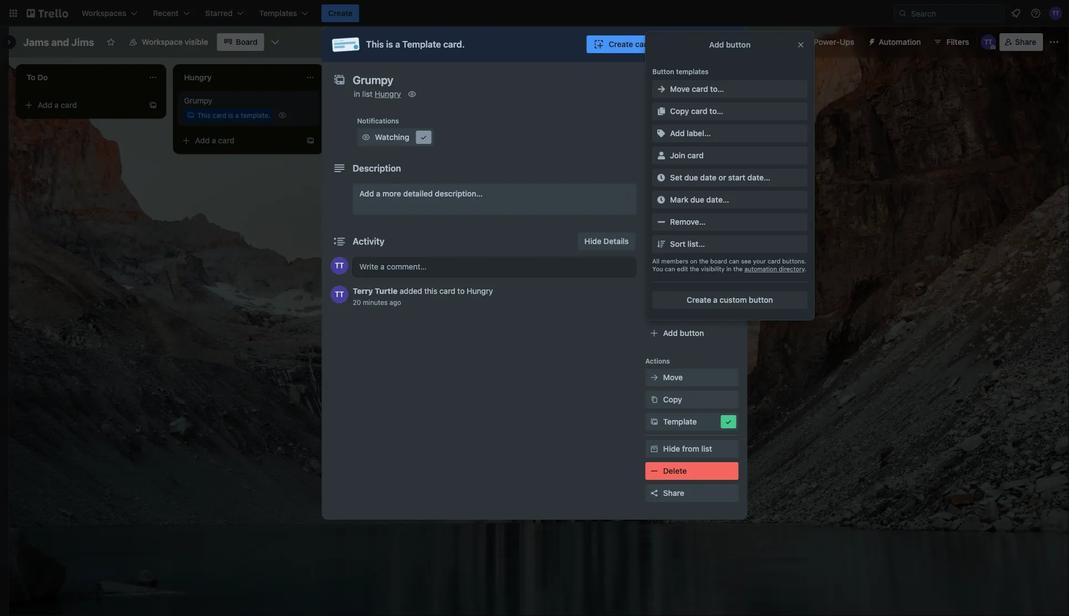 Task type: describe. For each thing, give the bounding box(es) containing it.
jams
[[23, 36, 49, 48]]

sm image for remove… "button"
[[656, 217, 667, 228]]

set due date or start date… button
[[652, 169, 808, 187]]

add button inside "add button" button
[[663, 329, 704, 338]]

add another list
[[665, 72, 723, 81]]

add a card for create from template… icon's add a card button
[[38, 101, 77, 110]]

copy card to…
[[670, 107, 723, 116]]

0 horizontal spatial ups
[[669, 268, 682, 275]]

members
[[663, 128, 698, 137]]

add inside add another list button
[[665, 72, 680, 81]]

card inside the "all members on the board can see your card buttons. you can edit the visibility in the"
[[768, 258, 781, 265]]

search image
[[899, 9, 907, 18]]

hide details
[[585, 237, 629, 246]]

set due date or start date…
[[670, 173, 771, 182]]

hide for hide from list
[[663, 445, 680, 454]]

checklist link
[[645, 169, 739, 186]]

create card from template
[[609, 40, 705, 49]]

create button
[[322, 4, 359, 22]]

1 vertical spatial template
[[669, 113, 698, 120]]

power-ups button
[[792, 33, 861, 51]]

0 horizontal spatial automation
[[645, 312, 683, 320]]

and
[[51, 36, 69, 48]]

sm image for copy card to… button
[[656, 106, 667, 117]]

2 horizontal spatial add a card
[[353, 101, 392, 110]]

add inside add a more detailed description… link
[[359, 189, 374, 198]]

template.
[[241, 111, 270, 119]]

due for mark
[[691, 195, 704, 205]]

your
[[753, 258, 766, 265]]

1 vertical spatial is
[[228, 111, 233, 119]]

create a custom button button
[[652, 292, 808, 309]]

in list hungry
[[354, 90, 401, 99]]

labels
[[663, 150, 687, 160]]

grumpy link
[[184, 95, 313, 106]]

custom
[[663, 239, 692, 248]]

details
[[604, 237, 629, 246]]

sm image for cover link on the right
[[649, 216, 660, 227]]

sm image for join card button
[[656, 150, 667, 161]]

sm image for add label… button
[[656, 128, 667, 139]]

create for create
[[328, 9, 353, 18]]

cover
[[663, 217, 685, 226]]

show menu image
[[1049, 37, 1060, 48]]

sm image for the labels link
[[649, 150, 660, 161]]

board
[[710, 258, 727, 265]]

attachment
[[663, 195, 706, 204]]

detailed
[[403, 189, 433, 198]]

custom
[[720, 296, 747, 305]]

notifications
[[357, 117, 399, 125]]

0 vertical spatial template
[[402, 39, 441, 50]]

create for create a custom button
[[687, 296, 711, 305]]

sort list… button
[[652, 236, 808, 253]]

0 horizontal spatial hungry
[[375, 90, 401, 99]]

add to template
[[645, 113, 698, 120]]

activity
[[353, 236, 385, 247]]

0 horizontal spatial power-
[[645, 268, 669, 275]]

actions
[[645, 358, 670, 365]]

board link
[[217, 33, 264, 51]]

create from template… image
[[149, 101, 157, 110]]

add inside add label… button
[[670, 129, 685, 138]]

join
[[670, 151, 685, 160]]

button inside create a custom button button
[[749, 296, 773, 305]]

add a more detailed description…
[[359, 189, 483, 198]]

Search field
[[907, 5, 1004, 22]]

watching
[[375, 133, 409, 142]]

mark
[[670, 195, 689, 205]]

copy for copy card to…
[[670, 107, 689, 116]]

minutes
[[363, 299, 388, 307]]

another
[[682, 72, 710, 81]]

ups inside add power-ups link
[[706, 284, 721, 293]]

1 horizontal spatial is
[[386, 39, 393, 50]]

add a more detailed description… link
[[353, 184, 637, 215]]

workspace visible
[[142, 37, 208, 47]]

to… for move card to…
[[710, 85, 724, 94]]

hide details link
[[578, 233, 636, 251]]

Board name text field
[[18, 33, 100, 51]]

sort list…
[[670, 240, 705, 249]]

remove… button
[[652, 213, 808, 231]]

sm image for members link
[[649, 127, 660, 139]]

all
[[652, 258, 660, 265]]

template inside button
[[663, 418, 697, 427]]

button
[[652, 68, 674, 75]]

0 vertical spatial terry turtle (terryturtle) image
[[1049, 7, 1063, 20]]

2 horizontal spatial add a card button
[[335, 96, 459, 114]]

custom fields
[[663, 239, 715, 248]]

filters button
[[930, 33, 973, 51]]

the down on in the top right of the page
[[690, 266, 699, 273]]

to… for copy card to…
[[710, 107, 723, 116]]

create from template… image
[[306, 136, 315, 145]]

20
[[353, 299, 361, 307]]

automation
[[745, 266, 777, 273]]

1 horizontal spatial can
[[729, 258, 739, 265]]

more
[[382, 189, 401, 198]]

0 vertical spatial to
[[660, 113, 667, 120]]

power- inside add power-ups link
[[680, 284, 706, 293]]

move for move
[[663, 373, 683, 382]]

attachment button
[[645, 191, 739, 208]]

members
[[661, 258, 688, 265]]

customize views image
[[270, 37, 281, 48]]

add a card button for create from template… image
[[177, 132, 302, 150]]

move link
[[645, 369, 739, 387]]

template button
[[645, 414, 739, 431]]

visible
[[185, 37, 208, 47]]

labels link
[[645, 146, 739, 164]]

sm image for copy link
[[649, 395, 660, 406]]

from inside "button"
[[654, 40, 671, 49]]

start
[[728, 173, 746, 182]]

create card from template button
[[587, 35, 712, 53]]

list for hide from list
[[701, 445, 712, 454]]

star or unstar board image
[[106, 38, 115, 47]]

0 vertical spatial add button
[[709, 40, 751, 49]]

jims
[[71, 36, 94, 48]]

sm image for hide from list link
[[649, 444, 660, 455]]

add label… button
[[652, 125, 808, 142]]

description…
[[435, 189, 483, 198]]

power- inside power-ups button
[[814, 37, 840, 47]]

due for set
[[684, 173, 698, 182]]

cover link
[[645, 213, 739, 231]]

hungry inside terry turtle added this card to hungry 20 minutes ago
[[467, 287, 493, 296]]

share for the bottom share button
[[663, 489, 684, 498]]

terry
[[353, 287, 373, 296]]

delete
[[663, 467, 687, 476]]

close popover image
[[797, 40, 805, 49]]

add button button
[[645, 325, 739, 343]]

ups inside power-ups button
[[840, 37, 855, 47]]

sort
[[670, 240, 686, 249]]

add inside "add button" button
[[663, 329, 678, 338]]

templates
[[676, 68, 709, 75]]

members link
[[645, 124, 739, 142]]

workspace
[[142, 37, 183, 47]]

card inside "button"
[[635, 40, 652, 49]]

share for the rightmost share button
[[1015, 37, 1037, 47]]

copy link
[[645, 391, 739, 409]]

sm image for delete link
[[649, 466, 660, 477]]



Task type: locate. For each thing, give the bounding box(es) containing it.
0 horizontal spatial add a card
[[38, 101, 77, 110]]

automation up "add button" button
[[645, 312, 683, 320]]

this is a template card.
[[366, 39, 465, 50]]

sm image for the template button
[[649, 417, 660, 428]]

0 vertical spatial is
[[386, 39, 393, 50]]

checklist
[[663, 173, 697, 182]]

terry turtle (terryturtle) image left "20"
[[331, 286, 348, 304]]

create inside button
[[687, 296, 711, 305]]

0 horizontal spatial in
[[354, 90, 360, 99]]

this
[[424, 287, 437, 296]]

add button
[[709, 40, 751, 49], [663, 329, 704, 338]]

1 vertical spatial create
[[609, 40, 633, 49]]

1 vertical spatial due
[[691, 195, 704, 205]]

sm image inside copy link
[[649, 395, 660, 406]]

list
[[712, 72, 723, 81], [362, 90, 373, 99], [701, 445, 712, 454]]

sm image inside members link
[[649, 127, 660, 139]]

power-ups down the all
[[645, 268, 682, 275]]

2 vertical spatial list
[[701, 445, 712, 454]]

primary element
[[0, 0, 1069, 27]]

hide
[[585, 237, 602, 246], [663, 445, 680, 454]]

1 horizontal spatial in
[[727, 266, 732, 273]]

sm image for set due date or start date… button
[[656, 172, 667, 183]]

date…
[[748, 173, 771, 182], [706, 195, 729, 205]]

from
[[654, 40, 671, 49], [682, 445, 699, 454]]

terry turtle (terryturtle) image right filters
[[981, 34, 996, 50]]

add a card
[[38, 101, 77, 110], [353, 101, 392, 110], [195, 136, 235, 145]]

in left hungry link
[[354, 90, 360, 99]]

0 vertical spatial power-
[[814, 37, 840, 47]]

to… inside button
[[710, 85, 724, 94]]

sm image inside hide from list link
[[649, 444, 660, 455]]

sm image
[[863, 33, 879, 49], [407, 89, 418, 100], [656, 106, 667, 117], [656, 172, 667, 183], [656, 195, 667, 206], [656, 217, 667, 228], [656, 239, 667, 250], [649, 372, 660, 384], [649, 395, 660, 406], [649, 466, 660, 477]]

1 vertical spatial terry turtle (terryturtle) image
[[331, 286, 348, 304]]

1 vertical spatial to
[[458, 287, 465, 296]]

sm image inside cover link
[[649, 216, 660, 227]]

hide left details
[[585, 237, 602, 246]]

add a card button for create from template… icon
[[20, 96, 144, 114]]

0 vertical spatial button
[[726, 40, 751, 49]]

move down "button templates"
[[670, 85, 690, 94]]

this up in list hungry at the top of page
[[366, 39, 384, 50]]

power- right close popover icon
[[814, 37, 840, 47]]

ups down visibility
[[706, 284, 721, 293]]

0 vertical spatial terry turtle (terryturtle) image
[[981, 34, 996, 50]]

move card to… button
[[652, 80, 808, 98]]

this card is a template.
[[197, 111, 270, 119]]

automation down search icon
[[879, 37, 921, 47]]

1 horizontal spatial to
[[660, 113, 667, 120]]

0 horizontal spatial create
[[328, 9, 353, 18]]

0 horizontal spatial share button
[[645, 485, 739, 503]]

1 horizontal spatial template
[[663, 418, 697, 427]]

from up delete link
[[682, 445, 699, 454]]

power- down the all
[[645, 268, 669, 275]]

1 vertical spatial can
[[665, 266, 675, 273]]

board
[[236, 37, 258, 47]]

automation button
[[863, 33, 928, 51]]

in inside the "all members on the board can see your card buttons. you can edit the visibility in the"
[[727, 266, 732, 273]]

to right this
[[458, 287, 465, 296]]

1 horizontal spatial add a card
[[195, 136, 235, 145]]

date… inside button
[[748, 173, 771, 182]]

add button up add another list button
[[709, 40, 751, 49]]

card.
[[443, 39, 465, 50]]

1 vertical spatial in
[[727, 266, 732, 273]]

1 vertical spatial power-
[[645, 268, 669, 275]]

copy for copy
[[663, 395, 682, 405]]

0 vertical spatial hide
[[585, 237, 602, 246]]

1 vertical spatial terry turtle (terryturtle) image
[[331, 257, 348, 275]]

hide from list
[[663, 445, 712, 454]]

share button down delete link
[[645, 485, 739, 503]]

sm image inside the labels link
[[649, 150, 660, 161]]

description
[[353, 163, 401, 174]]

share down delete
[[663, 489, 684, 498]]

sm image for checklist link
[[649, 172, 660, 183]]

to inside terry turtle added this card to hungry 20 minutes ago
[[458, 287, 465, 296]]

1 horizontal spatial terry turtle (terryturtle) image
[[981, 34, 996, 50]]

list up delete link
[[701, 445, 712, 454]]

list left hungry link
[[362, 90, 373, 99]]

0 vertical spatial create
[[328, 9, 353, 18]]

1 vertical spatial button
[[749, 296, 773, 305]]

0 horizontal spatial to
[[458, 287, 465, 296]]

share left show menu image
[[1015, 37, 1037, 47]]

list inside button
[[712, 72, 723, 81]]

button templates
[[652, 68, 709, 75]]

to… down the move card to… button
[[710, 107, 723, 116]]

1 horizontal spatial automation
[[879, 37, 921, 47]]

2 horizontal spatial create
[[687, 296, 711, 305]]

0 horizontal spatial hide
[[585, 237, 602, 246]]

1 horizontal spatial from
[[682, 445, 699, 454]]

date… right start
[[748, 173, 771, 182]]

list right another
[[712, 72, 723, 81]]

0 horizontal spatial terry turtle (terryturtle) image
[[331, 257, 348, 275]]

1 horizontal spatial share
[[1015, 37, 1037, 47]]

1 vertical spatial share button
[[645, 485, 739, 503]]

create a custom button
[[687, 296, 773, 305]]

1 vertical spatial hungry
[[467, 287, 493, 296]]

this for this card is a template.
[[197, 111, 211, 119]]

1 vertical spatial this
[[197, 111, 211, 119]]

terry turtle (terryturtle) image
[[981, 34, 996, 50], [331, 286, 348, 304]]

hide inside hide details link
[[585, 237, 602, 246]]

0 vertical spatial this
[[366, 39, 384, 50]]

1 vertical spatial template
[[663, 418, 697, 427]]

1 horizontal spatial date…
[[748, 173, 771, 182]]

this down grumpy
[[197, 111, 211, 119]]

date… down set due date or start date…
[[706, 195, 729, 205]]

sm image inside set due date or start date… button
[[656, 172, 667, 183]]

automation directory link
[[745, 266, 805, 273]]

1 vertical spatial share
[[663, 489, 684, 498]]

buttons.
[[782, 258, 807, 265]]

create inside button
[[328, 9, 353, 18]]

create for create card from template
[[609, 40, 633, 49]]

add label…
[[670, 129, 711, 138]]

sm image inside join card button
[[656, 150, 667, 161]]

card
[[635, 40, 652, 49], [692, 85, 708, 94], [61, 101, 77, 110], [376, 101, 392, 110], [691, 107, 708, 116], [212, 111, 226, 119], [218, 136, 235, 145], [688, 151, 704, 160], [768, 258, 781, 265], [440, 287, 455, 296]]

in down board
[[727, 266, 732, 273]]

this
[[366, 39, 384, 50], [197, 111, 211, 119]]

1 vertical spatial add button
[[663, 329, 704, 338]]

date… inside "button"
[[706, 195, 729, 205]]

jams and jims
[[23, 36, 94, 48]]

ups
[[840, 37, 855, 47], [669, 268, 682, 275], [706, 284, 721, 293]]

1 vertical spatial automation
[[645, 312, 683, 320]]

switch to… image
[[8, 8, 19, 19]]

due
[[684, 173, 698, 182], [691, 195, 704, 205]]

0 vertical spatial share button
[[1000, 33, 1043, 51]]

sm image inside delete link
[[649, 466, 660, 477]]

join card
[[670, 151, 704, 160]]

add
[[709, 40, 724, 49], [665, 72, 680, 81], [38, 101, 52, 110], [353, 101, 367, 110], [645, 113, 659, 120], [670, 129, 685, 138], [195, 136, 210, 145], [359, 189, 374, 198], [663, 284, 678, 293], [663, 329, 678, 338]]

sm image inside add label… button
[[656, 128, 667, 139]]

is up hungry link
[[386, 39, 393, 50]]

custom fields button
[[645, 238, 739, 249]]

terry turtle (terryturtle) image
[[1049, 7, 1063, 20], [331, 257, 348, 275]]

0 vertical spatial due
[[684, 173, 698, 182]]

is down grumpy 'link'
[[228, 111, 233, 119]]

template down copy link
[[663, 418, 697, 427]]

hide from list link
[[645, 441, 739, 458]]

grumpy
[[184, 96, 212, 105]]

mark due date…
[[670, 195, 729, 205]]

due right set
[[684, 173, 698, 182]]

set
[[670, 173, 682, 182]]

button inside "add button" button
[[680, 329, 704, 338]]

1 vertical spatial date…
[[706, 195, 729, 205]]

the
[[699, 258, 709, 265], [690, 266, 699, 273], [733, 266, 743, 273]]

sm image inside move link
[[649, 372, 660, 384]]

power-
[[814, 37, 840, 47], [645, 268, 669, 275], [680, 284, 706, 293]]

0 vertical spatial hungry
[[375, 90, 401, 99]]

2 vertical spatial create
[[687, 296, 711, 305]]

1 horizontal spatial ups
[[706, 284, 721, 293]]

1 vertical spatial copy
[[663, 395, 682, 405]]

template
[[673, 40, 705, 49], [669, 113, 698, 120]]

1 horizontal spatial add a card button
[[177, 132, 302, 150]]

1 vertical spatial from
[[682, 445, 699, 454]]

0 vertical spatial move
[[670, 85, 690, 94]]

20 minutes ago link
[[353, 299, 401, 307]]

hide for hide details
[[585, 237, 602, 246]]

card inside terry turtle added this card to hungry 20 minutes ago
[[440, 287, 455, 296]]

2 horizontal spatial ups
[[840, 37, 855, 47]]

sm image for move link
[[649, 372, 660, 384]]

0 horizontal spatial can
[[665, 266, 675, 273]]

add a card for add a card button for create from template… image
[[195, 136, 235, 145]]

sm image
[[656, 84, 667, 95], [649, 127, 660, 139], [656, 128, 667, 139], [361, 132, 372, 143], [418, 132, 429, 143], [649, 150, 660, 161], [656, 150, 667, 161], [649, 172, 660, 183], [649, 216, 660, 227], [649, 417, 660, 428], [723, 417, 734, 428], [649, 444, 660, 455]]

due right mark
[[691, 195, 704, 205]]

button
[[726, 40, 751, 49], [749, 296, 773, 305], [680, 329, 704, 338]]

Write a comment text field
[[353, 257, 637, 277]]

1 vertical spatial to…
[[710, 107, 723, 116]]

1 horizontal spatial hide
[[663, 445, 680, 454]]

1 horizontal spatial power-ups
[[814, 37, 855, 47]]

to… up copy card to… button
[[710, 85, 724, 94]]

1 vertical spatial hide
[[663, 445, 680, 454]]

0 horizontal spatial add button
[[663, 329, 704, 338]]

0 horizontal spatial from
[[654, 40, 671, 49]]

0 vertical spatial list
[[712, 72, 723, 81]]

sm image for the move card to… button
[[656, 84, 667, 95]]

2 vertical spatial power-
[[680, 284, 706, 293]]

0 horizontal spatial template
[[402, 39, 441, 50]]

open information menu image
[[1030, 8, 1042, 19]]

power- down edit
[[680, 284, 706, 293]]

is
[[386, 39, 393, 50], [228, 111, 233, 119]]

button up move link
[[680, 329, 704, 338]]

or
[[719, 173, 726, 182]]

to… inside button
[[710, 107, 723, 116]]

sm image for mark due date… "button"
[[656, 195, 667, 206]]

template up the "members"
[[669, 113, 698, 120]]

list for add another list
[[712, 72, 723, 81]]

sm image for watching button
[[361, 132, 372, 143]]

0 vertical spatial can
[[729, 258, 739, 265]]

0 horizontal spatial is
[[228, 111, 233, 119]]

0 horizontal spatial this
[[197, 111, 211, 119]]

0 vertical spatial copy
[[670, 107, 689, 116]]

0 horizontal spatial add a card button
[[20, 96, 144, 114]]

share
[[1015, 37, 1037, 47], [663, 489, 684, 498]]

template
[[402, 39, 441, 50], [663, 418, 697, 427]]

template inside "button"
[[673, 40, 705, 49]]

0 vertical spatial automation
[[879, 37, 921, 47]]

template left card.
[[402, 39, 441, 50]]

1 horizontal spatial terry turtle (terryturtle) image
[[1049, 7, 1063, 20]]

add button up actions
[[663, 329, 704, 338]]

can left see
[[729, 258, 739, 265]]

watching button
[[357, 129, 434, 146]]

None text field
[[347, 70, 713, 90]]

workspace visible button
[[122, 33, 215, 51]]

this for this is a template card.
[[366, 39, 384, 50]]

button right custom
[[749, 296, 773, 305]]

0 notifications image
[[1009, 7, 1023, 20]]

share button down 0 notifications image
[[1000, 33, 1043, 51]]

move down actions
[[663, 373, 683, 382]]

0 vertical spatial power-ups
[[814, 37, 855, 47]]

add inside add power-ups link
[[663, 284, 678, 293]]

the right on in the top right of the page
[[699, 258, 709, 265]]

sm image inside automation button
[[863, 33, 879, 49]]

ups right close popover icon
[[840, 37, 855, 47]]

the down see
[[733, 266, 743, 273]]

automation directory .
[[745, 266, 807, 273]]

copy down move link
[[663, 395, 682, 405]]

hungry
[[375, 90, 401, 99], [467, 287, 493, 296]]

can
[[729, 258, 739, 265], [665, 266, 675, 273]]

2 horizontal spatial power-
[[814, 37, 840, 47]]

join card button
[[652, 147, 808, 165]]

hide up delete
[[663, 445, 680, 454]]

template up templates
[[673, 40, 705, 49]]

copy
[[670, 107, 689, 116], [663, 395, 682, 405]]

1 horizontal spatial hungry
[[467, 287, 493, 296]]

sm image inside copy card to… button
[[656, 106, 667, 117]]

filters
[[947, 37, 969, 47]]

add a card button
[[20, 96, 144, 114], [335, 96, 459, 114], [177, 132, 302, 150]]

can down 'members' at the right top
[[665, 266, 675, 273]]

sm image inside mark due date… "button"
[[656, 195, 667, 206]]

sm image inside remove… "button"
[[656, 217, 667, 228]]

sm image inside sort list… button
[[656, 239, 667, 250]]

move inside button
[[670, 85, 690, 94]]

0 vertical spatial ups
[[840, 37, 855, 47]]

power-ups right close popover icon
[[814, 37, 855, 47]]

from up button
[[654, 40, 671, 49]]

0 vertical spatial template
[[673, 40, 705, 49]]

2 vertical spatial button
[[680, 329, 704, 338]]

1 horizontal spatial power-
[[680, 284, 706, 293]]

directory
[[779, 266, 805, 273]]

1 horizontal spatial add button
[[709, 40, 751, 49]]

see
[[741, 258, 751, 265]]

1 vertical spatial power-ups
[[645, 268, 682, 275]]

0 horizontal spatial power-ups
[[645, 268, 682, 275]]

ups down 'members' at the right top
[[669, 268, 682, 275]]

0 horizontal spatial terry turtle (terryturtle) image
[[331, 286, 348, 304]]

move for move card to…
[[670, 85, 690, 94]]

sm image for automation button
[[863, 33, 879, 49]]

button up add another list button
[[726, 40, 751, 49]]

copy card to… button
[[652, 103, 808, 120]]

hide inside hide from list link
[[663, 445, 680, 454]]

sm image inside checklist link
[[649, 172, 660, 183]]

1 horizontal spatial share button
[[1000, 33, 1043, 51]]

1 horizontal spatial this
[[366, 39, 384, 50]]

2 vertical spatial ups
[[706, 284, 721, 293]]

sm image for sort list… button
[[656, 239, 667, 250]]

added
[[400, 287, 422, 296]]

edit
[[677, 266, 688, 273]]

list…
[[688, 240, 705, 249]]

copy up the "members"
[[670, 107, 689, 116]]

1 vertical spatial move
[[663, 373, 683, 382]]

power-ups inside power-ups button
[[814, 37, 855, 47]]

mark due date… button
[[652, 191, 808, 209]]

to up the "members"
[[660, 113, 667, 120]]

due inside "button"
[[691, 195, 704, 205]]

.
[[805, 266, 807, 273]]

0 horizontal spatial share
[[663, 489, 684, 498]]

remove…
[[670, 218, 706, 227]]

1 horizontal spatial create
[[609, 40, 633, 49]]

add power-ups link
[[645, 279, 739, 297]]

add power-ups
[[663, 284, 721, 293]]

turtle
[[375, 287, 398, 296]]

due inside button
[[684, 173, 698, 182]]

1 vertical spatial ups
[[669, 268, 682, 275]]

visibility
[[701, 266, 725, 273]]

terry turtle added this card to hungry 20 minutes ago
[[353, 287, 493, 307]]

hungry up "notifications"
[[375, 90, 401, 99]]

copy inside button
[[670, 107, 689, 116]]

0 vertical spatial from
[[654, 40, 671, 49]]

label…
[[687, 129, 711, 138]]

create inside "button"
[[609, 40, 633, 49]]

1 vertical spatial list
[[362, 90, 373, 99]]

sm image inside the move card to… button
[[656, 84, 667, 95]]

automation inside button
[[879, 37, 921, 47]]

you
[[652, 266, 663, 273]]

0 vertical spatial share
[[1015, 37, 1037, 47]]

0 vertical spatial to…
[[710, 85, 724, 94]]

hungry down write a comment text field
[[467, 287, 493, 296]]



Task type: vqa. For each thing, say whether or not it's contained in the screenshot.
bottom the move
yes



